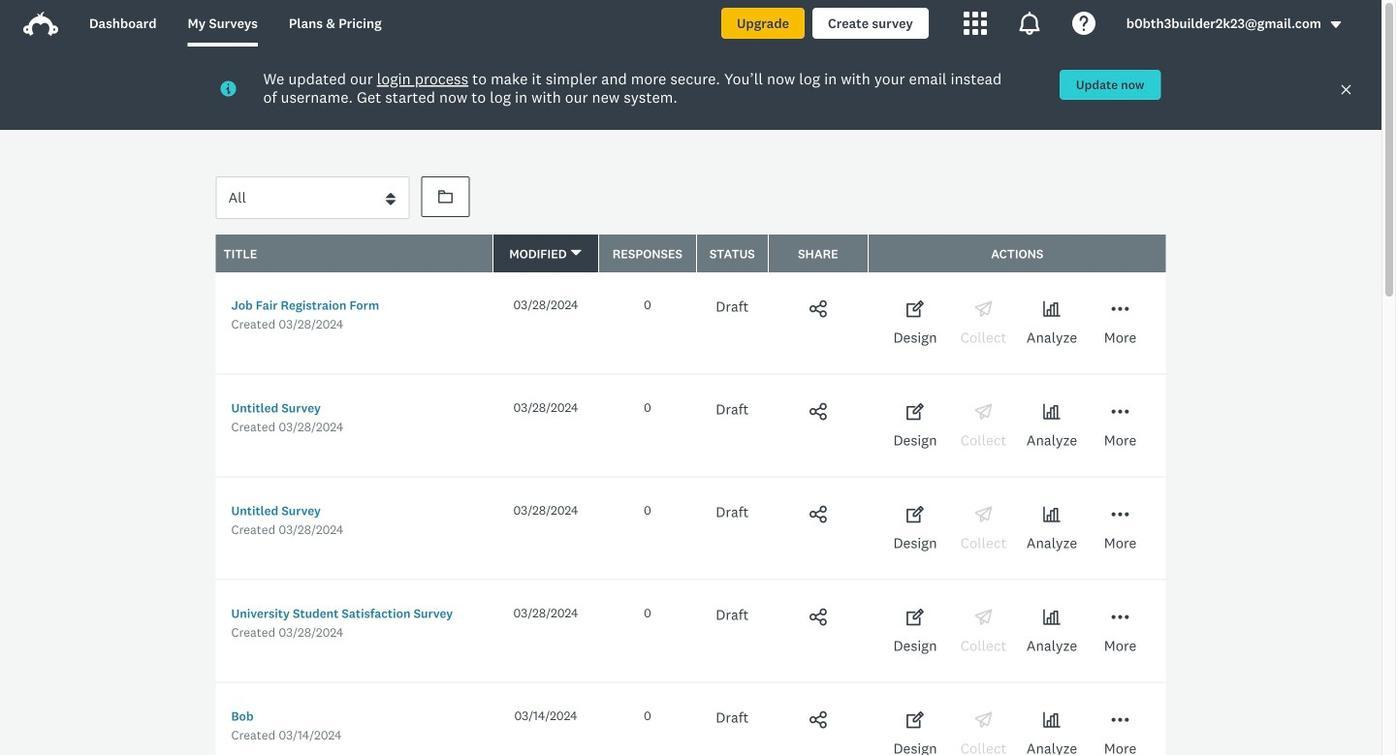 Task type: locate. For each thing, give the bounding box(es) containing it.
0 horizontal spatial products icon image
[[964, 12, 987, 35]]

surveymonkey logo image
[[23, 12, 58, 36]]

products icon image
[[964, 12, 987, 35], [1018, 12, 1041, 35]]

1 horizontal spatial products icon image
[[1018, 12, 1041, 35]]

dropdown arrow image
[[1330, 18, 1343, 31]]



Task type: vqa. For each thing, say whether or not it's contained in the screenshot.
text field
no



Task type: describe. For each thing, give the bounding box(es) containing it.
x image
[[1340, 83, 1353, 96]]

help icon image
[[1073, 12, 1096, 35]]

1 products icon image from the left
[[964, 12, 987, 35]]

2 products icon image from the left
[[1018, 12, 1041, 35]]



